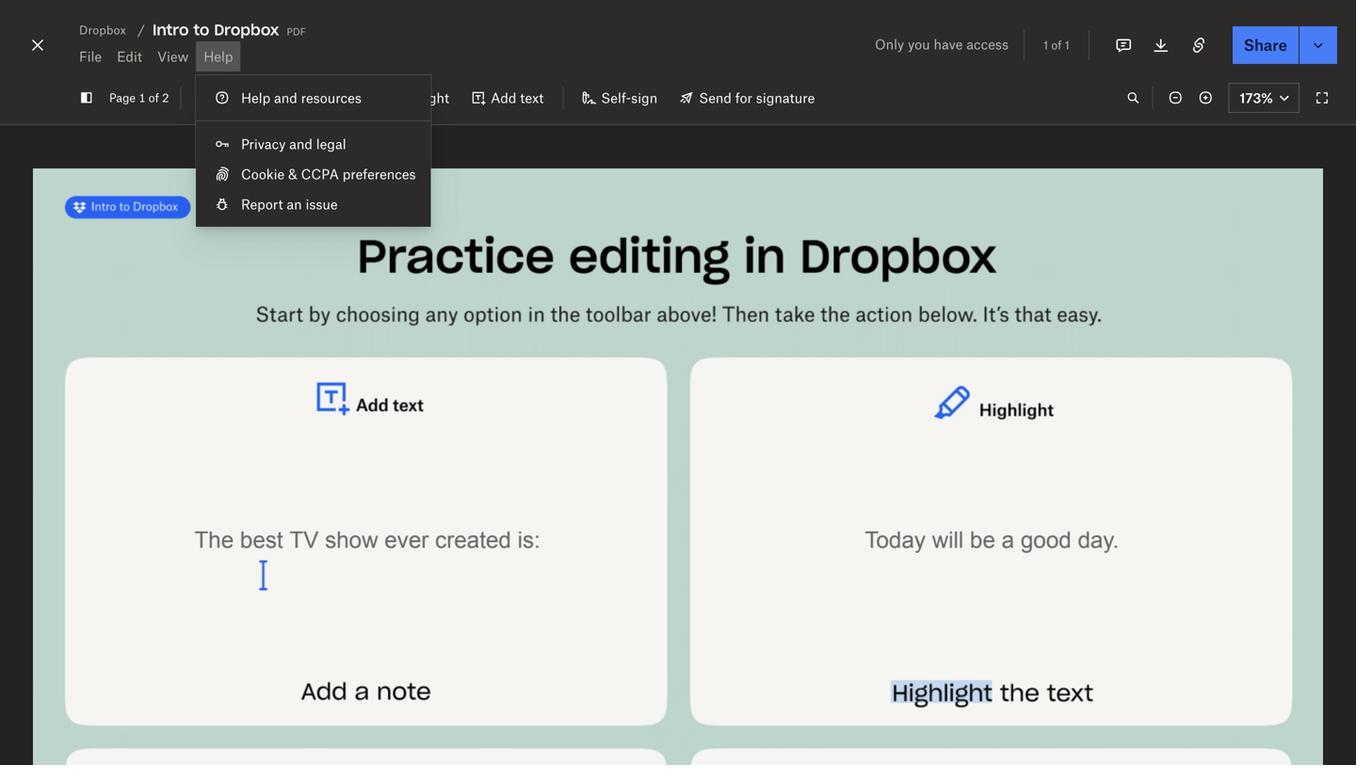 Task type: describe. For each thing, give the bounding box(es) containing it.
file
[[79, 49, 102, 65]]

have
[[934, 36, 963, 52]]

access
[[967, 36, 1009, 52]]

and for privacy
[[289, 136, 313, 152]]

2 horizontal spatial 1
[[1065, 38, 1070, 52]]

page
[[109, 91, 136, 105]]

ccpa
[[301, 166, 339, 182]]

help and resources menu item
[[196, 83, 431, 113]]

send for signature button
[[669, 83, 827, 113]]

text
[[520, 90, 544, 106]]

/ intro to dropbox pdf
[[137, 20, 306, 40]]

report an issue
[[241, 196, 338, 212]]

signature
[[756, 90, 815, 106]]

&
[[288, 166, 298, 182]]

173% button
[[1229, 83, 1300, 113]]

1 horizontal spatial dropbox
[[214, 20, 279, 40]]

resources
[[301, 90, 362, 106]]

an
[[287, 196, 302, 212]]

highlight
[[391, 90, 449, 106]]

1 horizontal spatial 1
[[1044, 38, 1049, 52]]

help for help
[[204, 49, 233, 65]]

to
[[194, 20, 210, 40]]

cookie
[[241, 166, 285, 182]]

self-sign button
[[571, 83, 669, 113]]

intro
[[153, 20, 189, 40]]

/
[[137, 22, 145, 38]]

legal
[[316, 136, 346, 152]]

privacy
[[241, 136, 286, 152]]

edit for edit pdf
[[219, 90, 244, 106]]

share button
[[1233, 26, 1299, 64]]

173%
[[1240, 90, 1274, 106]]

help for help and resources
[[241, 90, 271, 106]]

send
[[699, 90, 732, 106]]

0 vertical spatial of
[[1052, 38, 1062, 52]]

intro to dropbox.pdf image
[[33, 169, 1324, 766]]



Task type: locate. For each thing, give the bounding box(es) containing it.
self-
[[601, 90, 631, 106]]

edit inside button
[[219, 90, 244, 106]]

help up privacy
[[241, 90, 271, 106]]

dropbox inside popup button
[[79, 23, 126, 37]]

and inside menu item
[[274, 90, 298, 106]]

report
[[241, 196, 283, 212]]

1 of 1
[[1044, 38, 1070, 52]]

2
[[162, 91, 169, 105]]

0 horizontal spatial edit
[[117, 49, 142, 65]]

menu containing help and resources
[[196, 75, 431, 227]]

pdf
[[287, 22, 306, 38]]

send for signature
[[699, 90, 815, 106]]

highlight button
[[361, 83, 461, 113]]

0 horizontal spatial help
[[204, 49, 233, 65]]

of left 2
[[149, 91, 159, 105]]

dropbox button
[[72, 19, 134, 41]]

help button
[[196, 41, 241, 72]]

and
[[274, 90, 298, 106], [289, 136, 313, 152]]

cookie & ccpa preferences menu item
[[196, 159, 431, 189]]

issue
[[306, 196, 338, 212]]

edit pdf button
[[189, 83, 286, 113]]

sign
[[631, 90, 658, 106]]

1 horizontal spatial of
[[1052, 38, 1062, 52]]

and left legal
[[289, 136, 313, 152]]

0 horizontal spatial dropbox
[[79, 23, 126, 37]]

1 horizontal spatial edit
[[219, 90, 244, 106]]

edit button
[[109, 41, 150, 72]]

help and resources
[[241, 90, 362, 106]]

edit for edit
[[117, 49, 142, 65]]

cookie & ccpa preferences
[[241, 166, 416, 182]]

help down / intro to dropbox pdf
[[204, 49, 233, 65]]

0 horizontal spatial 1
[[139, 91, 146, 105]]

1 vertical spatial of
[[149, 91, 159, 105]]

1 vertical spatial edit
[[219, 90, 244, 106]]

menu
[[196, 75, 431, 227]]

of
[[1052, 38, 1062, 52], [149, 91, 159, 105]]

1
[[1044, 38, 1049, 52], [1065, 38, 1070, 52], [139, 91, 146, 105]]

edit left "pdf"
[[219, 90, 244, 106]]

for
[[736, 90, 753, 106]]

pdf
[[248, 90, 275, 106]]

dropbox up the help popup button at the left of page
[[214, 20, 279, 40]]

1 horizontal spatial help
[[241, 90, 271, 106]]

report an issue link
[[196, 189, 431, 220]]

self-sign
[[601, 90, 658, 106]]

privacy and legal link
[[196, 129, 431, 159]]

dropbox up file
[[79, 23, 126, 37]]

edit inside popup button
[[117, 49, 142, 65]]

and for help
[[274, 90, 298, 106]]

help inside menu item
[[241, 90, 271, 106]]

page 1 of 2
[[109, 91, 169, 105]]

you
[[908, 36, 931, 52]]

add text
[[491, 90, 544, 106]]

0 horizontal spatial of
[[149, 91, 159, 105]]

only you have access
[[875, 36, 1009, 52]]

help
[[204, 49, 233, 65], [241, 90, 271, 106]]

view
[[157, 49, 189, 65]]

only
[[875, 36, 905, 52]]

0 vertical spatial and
[[274, 90, 298, 106]]

close image
[[26, 30, 49, 60]]

help inside popup button
[[204, 49, 233, 65]]

share
[[1244, 36, 1288, 54]]

of right access on the top right of the page
[[1052, 38, 1062, 52]]

view button
[[150, 41, 196, 72]]

privacy and legal
[[241, 136, 346, 152]]

edit down the /
[[117, 49, 142, 65]]

edit
[[117, 49, 142, 65], [219, 90, 244, 106]]

preferences
[[343, 166, 416, 182]]

edit pdf
[[219, 90, 275, 106]]

add
[[491, 90, 517, 106]]

add text button
[[461, 83, 555, 113]]

0 vertical spatial help
[[204, 49, 233, 65]]

dropbox
[[214, 20, 279, 40], [79, 23, 126, 37]]

0 vertical spatial edit
[[117, 49, 142, 65]]

1 vertical spatial and
[[289, 136, 313, 152]]

file button
[[72, 41, 109, 72]]

and left resources
[[274, 90, 298, 106]]

1 vertical spatial help
[[241, 90, 271, 106]]



Task type: vqa. For each thing, say whether or not it's contained in the screenshot.
an
yes



